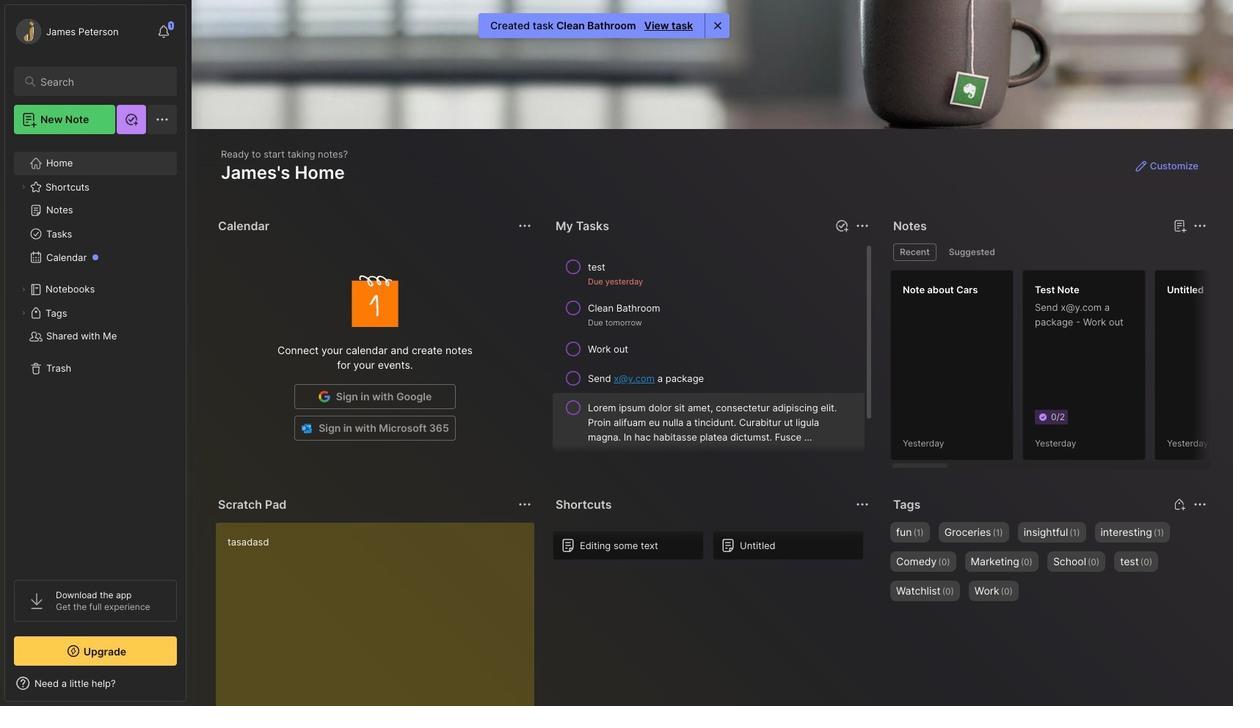 Task type: describe. For each thing, give the bounding box(es) containing it.
Account field
[[14, 17, 119, 46]]

expand notebooks image
[[19, 286, 28, 294]]

2 tab from the left
[[942, 244, 1002, 261]]

new task image
[[835, 219, 849, 233]]

click to collapse image
[[185, 680, 196, 697]]

none search field inside the main element
[[40, 73, 164, 90]]

1 horizontal spatial more actions image
[[1191, 496, 1209, 514]]

Start writing… text field
[[228, 523, 534, 707]]



Task type: locate. For each thing, give the bounding box(es) containing it.
expand tags image
[[19, 309, 28, 318]]

0 horizontal spatial tab
[[893, 244, 937, 261]]

1 tab from the left
[[893, 244, 937, 261]]

1 vertical spatial more actions image
[[1191, 496, 1209, 514]]

Search text field
[[40, 75, 164, 89]]

main element
[[0, 0, 191, 707]]

WHAT'S NEW field
[[5, 672, 186, 696]]

tree inside the main element
[[5, 143, 186, 567]]

more actions image
[[854, 217, 871, 235], [1191, 496, 1209, 514]]

tree
[[5, 143, 186, 567]]

0 vertical spatial more actions image
[[854, 217, 871, 235]]

tab list
[[893, 244, 1205, 261]]

1 horizontal spatial tab
[[942, 244, 1002, 261]]

alert
[[479, 13, 730, 38]]

None search field
[[40, 73, 164, 90]]

more actions image
[[516, 217, 534, 235], [1191, 217, 1209, 235], [516, 496, 534, 514], [854, 496, 871, 514]]

0 horizontal spatial more actions image
[[854, 217, 871, 235]]

row group
[[553, 253, 873, 482], [890, 270, 1233, 470], [553, 531, 873, 570]]

tab
[[893, 244, 937, 261], [942, 244, 1002, 261]]

More actions field
[[515, 216, 535, 236], [852, 216, 873, 236], [1190, 216, 1211, 236], [515, 495, 535, 515], [852, 495, 873, 515], [1190, 495, 1211, 515]]



Task type: vqa. For each thing, say whether or not it's contained in the screenshot.
second tab
yes



